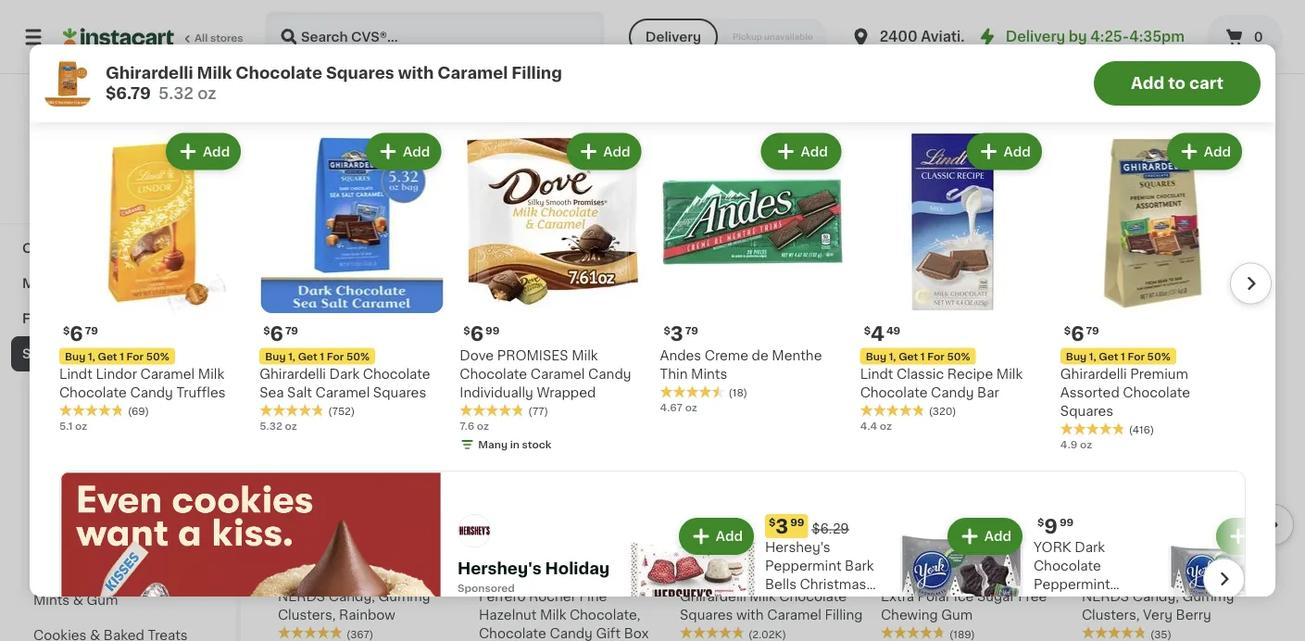 Task type: describe. For each thing, give the bounding box(es) containing it.
lindt classic recipe milk chocolate candy bar
[[860, 368, 1023, 399]]

peppermint for york dark chocolate peppermint patties snowflakes christmas candy
[[765, 560, 842, 573]]

for for nerds candy, gummy clusters, very berry
[[1149, 574, 1167, 584]]

peppermint for york da
[[984, 134, 1061, 147]]

1, for lindt classic recipe milk chocolate candy bar
[[889, 351, 896, 362]]

1, for nerds candy, gummy clusters, rainbow
[[307, 574, 314, 584]]

$ 7 buy 1, get 1 for 50% ferrero rocher fine hazelnut milk chocolate, chocolate candy gift box
[[479, 547, 649, 640]]

16 oz
[[1253, 188, 1279, 198]]

view more link
[[1186, 301, 1269, 319]]

classic
[[897, 368, 944, 381]]

$ 3 79
[[664, 325, 699, 344]]

5.32 oz
[[260, 421, 297, 432]]

assorted
[[1061, 386, 1120, 399]]

4.67 oz
[[660, 403, 698, 413]]

more
[[1221, 304, 1256, 317]]

milk inside ghirardelli milk chocolate squares with caramel filling $6.79 5.32 oz
[[197, 65, 232, 81]]

extra
[[881, 590, 915, 603]]

1 for extra polar ice sugar free chewing gum
[[942, 574, 946, 584]]

9 for $ 9 99
[[1045, 517, 1058, 536]]

6 for filling
[[691, 547, 704, 566]]

for for extra polar ice sugar free chewing gum
[[948, 574, 966, 584]]

& for the candy & chocolate link
[[80, 418, 90, 431]]

squares inside ghirardelli premium assorted chocolate squares
[[1061, 405, 1114, 418]]

clusters, for nerds candy, gummy clusters, very berry
[[1082, 609, 1140, 622]]

buy for nerds candy, gummy clusters, very berry
[[1088, 574, 1108, 584]]

5.32 inside item carousel region
[[260, 421, 282, 432]]

1 vertical spatial cvs®
[[93, 197, 122, 207]]

by
[[1069, 30, 1088, 44]]

sugar
[[978, 590, 1015, 603]]

in inside item carousel region
[[510, 440, 520, 450]]

50% for lindt lindor caramel milk chocolate candy truffles
[[146, 351, 170, 362]]

product group containing 7
[[479, 351, 665, 641]]

for for lindt lindor caramel milk chocolate candy truffles
[[127, 351, 144, 362]]

(189)
[[950, 629, 975, 639]]

ghirardelli premium assorted chocolate squares
[[1061, 368, 1191, 418]]

cart
[[1190, 76, 1224, 91]]

1 for ghirardelli milk chocolate squares with caramel filling
[[741, 574, 745, 584]]

get for nerds candy, gummy clusters, very berry
[[1121, 574, 1140, 584]]

1, for ghirardelli dark chocolate sea salt caramel squares
[[288, 351, 296, 362]]

hershey's image
[[676, 89, 710, 122]]

$3.99 original price: $6.29 element for york da
[[984, 89, 1108, 113]]

2400
[[880, 30, 918, 44]]

for for lindt classic recipe milk chocolate candy bar
[[928, 351, 945, 362]]

$ 6 79 for ghirardelli dark chocolate sea salt caramel squares
[[263, 325, 298, 344]]

delivery for delivery
[[646, 31, 701, 44]]

christmas for york dark chocolate peppermint patties snowflakes christmas candy
[[800, 578, 867, 591]]

get inside the $ 7 buy 1, get 1 for 50% ferrero rocher fine hazelnut milk chocolate, chocolate candy gift box
[[517, 574, 537, 584]]

chocolate inside lindt lindor caramel milk chocolate candy truffles
[[59, 386, 127, 399]]

ferrero
[[479, 590, 526, 603]]

product group containing 5
[[278, 351, 464, 641]]

candy inside lindt classic recipe milk chocolate candy bar
[[931, 386, 974, 399]]

& for snacks & candy link
[[74, 347, 85, 360]]

for for ghirardelli milk chocolate squares with caramel filling
[[747, 574, 765, 584]]

5 for nerds candy, gummy clusters, very berry
[[1093, 547, 1106, 566]]

many in stock button
[[860, 0, 1046, 63]]

2400 aviation dr button
[[850, 11, 1000, 63]]

lindt lindor caramel milk chocolate candy truffles
[[59, 368, 226, 399]]

6 up assorted
[[1071, 325, 1085, 344]]

ghirardelli for ghirardelli premium assorted chocolate squares
[[1061, 368, 1127, 381]]

nerds for nerds candy, gummy clusters, very berry
[[1082, 590, 1130, 603]]

hershey's inside hershey's holiday spo nsored
[[458, 561, 542, 577]]

squares inside ghirardelli milk chocolate squares with caramel filling
[[680, 609, 733, 622]]

view for view all
[[676, 195, 702, 205]]

hershey's holiday image for york dark chocolate peppermint patties snowflakes christmas candy
[[60, 472, 442, 641]]

extracare®
[[124, 197, 183, 207]]

0 vertical spatial gum
[[87, 594, 118, 607]]

1 vertical spatial 9
[[984, 188, 991, 198]]

essentials
[[122, 242, 190, 255]]

wrapped
[[537, 386, 596, 399]]

again
[[94, 139, 130, 152]]

candy, for rainbow
[[329, 590, 375, 603]]

patties
[[1034, 597, 1080, 610]]

cold
[[22, 242, 54, 255]]

snack for snack mixes
[[33, 488, 73, 501]]

york inside york dark chocolate peppermint patties snowflakes christmas candy
[[1034, 541, 1072, 554]]

chocolate inside ghirardelli milk chocolate squares with caramel filling $6.79 5.32 oz
[[236, 65, 322, 81]]

view more
[[1186, 304, 1256, 317]]

100% satisfaction guarantee button
[[29, 172, 207, 191]]

nerds candy, gummy clusters, rainbow
[[278, 590, 430, 622]]

dove promises milk chocolate caramel candy individually wrapped
[[460, 349, 631, 399]]

many in stock inside 'button'
[[879, 46, 952, 57]]

buy 1, get 1 for 50% for ghirardelli premium assorted chocolate squares
[[1066, 351, 1171, 362]]

ice
[[954, 590, 974, 603]]

50% for nerds candy, gummy clusters, rainbow
[[365, 574, 388, 584]]

bells for york da
[[984, 153, 1016, 166]]

(320)
[[929, 407, 957, 417]]

buy for nerds candy, gummy clusters, rainbow
[[284, 574, 304, 584]]

buy inside the $ 7 buy 1, get 1 for 50% ferrero rocher fine hazelnut milk chocolate, chocolate candy gift box
[[485, 574, 505, 584]]

buy left it
[[52, 139, 78, 152]]

product group containing 3
[[660, 129, 846, 415]]

1 for nerds candy, gummy clusters, very berry
[[1143, 574, 1147, 584]]

oz for york da
[[1266, 188, 1279, 198]]

candy inside lindt lindor caramel milk chocolate candy truffles
[[130, 386, 173, 399]]

all stores link
[[63, 11, 245, 63]]

99 for 6
[[486, 325, 500, 336]]

cold & allergy essentials link
[[11, 231, 225, 266]]

nsored
[[478, 583, 515, 594]]

delivery button
[[629, 19, 718, 56]]

first
[[22, 312, 52, 325]]

for for nerds candy, gummy clusters, rainbow
[[345, 574, 362, 584]]

many inside 'button'
[[879, 46, 908, 57]]

buy 1, get 1 for 50% for nerds candy, gummy clusters, very berry
[[1088, 574, 1192, 584]]

product group containing 4
[[860, 129, 1046, 434]]

ghirardelli for ghirardelli milk chocolate squares with caramel filling
[[680, 590, 747, 603]]

allergy
[[71, 242, 118, 255]]

gummy for nerds candy, gummy clusters, rainbow
[[378, 590, 430, 603]]

0 button
[[1207, 15, 1283, 59]]

item carousel region containing 6
[[59, 122, 1272, 464]]

dove
[[460, 349, 494, 362]]

$3.99 original price: $6.29 element for york dark chocolate peppermint patties snowflakes christmas candy
[[765, 514, 890, 538]]

$ 9 99
[[1038, 517, 1074, 536]]

50% for lindt classic recipe milk chocolate candy bar
[[947, 351, 971, 362]]

$ inside $ 4 49
[[864, 325, 871, 336]]

candy inside york dark chocolate peppermint patties snowflakes christmas candy
[[1104, 615, 1147, 628]]

menthe
[[772, 349, 822, 362]]

add button for ghirardelli premium assorted chocolate squares
[[1169, 135, 1241, 168]]

earn with cvs® extracare®
[[42, 197, 183, 207]]

candy, for very
[[1133, 590, 1179, 603]]

hershey's down hershey's icon
[[676, 136, 760, 151]]

store
[[107, 160, 135, 170]]

many inside item carousel region
[[478, 440, 508, 450]]

chips
[[33, 383, 71, 396]]

christmas inside york dark chocolate peppermint patties snowflakes christmas candy
[[1034, 615, 1101, 628]]

3 for $ 3 79
[[671, 325, 684, 344]]

79 for nerds candy, gummy clusters, very berry
[[1108, 548, 1121, 558]]

items
[[144, 79, 202, 98]]

it
[[81, 139, 90, 152]]

salt
[[287, 386, 312, 399]]

service type group
[[629, 19, 828, 56]]

1 for ghirardelli dark chocolate sea salt caramel squares
[[320, 351, 324, 362]]

79 for ghirardelli dark chocolate sea salt caramel squares
[[285, 325, 298, 336]]

christmas for york da
[[1019, 153, 1085, 166]]

99 for 3
[[791, 518, 805, 528]]

bars
[[76, 453, 106, 466]]

0 vertical spatial snacks & candy
[[278, 2, 511, 29]]

mints & gum link
[[11, 583, 225, 618]]

ghirardelli milk chocolate squares with caramel filling $6.79 5.32 oz
[[106, 65, 562, 101]]

1 for nerds candy, gummy clusters, rainbow
[[338, 574, 343, 584]]

delivery by 4:25-4:35pm link
[[976, 26, 1185, 48]]

candy inside the $ 7 buy 1, get 1 for 50% ferrero rocher fine hazelnut milk chocolate, chocolate candy gift box
[[550, 627, 593, 640]]

on sale now link
[[278, 299, 408, 321]]

da
[[1294, 116, 1306, 129]]

buy 1, get 1 for 50% for lindt lindor caramel milk chocolate candy truffles
[[65, 351, 170, 362]]

1 vertical spatial all
[[704, 195, 717, 205]]

4.9 oz
[[1061, 440, 1093, 450]]

$ inside the $ 9 99
[[1038, 518, 1045, 528]]

buy for ghirardelli premium assorted chocolate squares
[[1066, 351, 1087, 362]]

hazelnut
[[479, 609, 537, 622]]

chocolate down (69)
[[93, 418, 161, 431]]

$6.79
[[106, 86, 151, 101]]

1, for nerds candy, gummy clusters, very berry
[[1111, 574, 1118, 584]]

50% for ghirardelli premium assorted chocolate squares
[[1148, 351, 1171, 362]]

product group containing extra polar ice sugar free chewing gum
[[881, 351, 1067, 641]]

chocolate,
[[570, 609, 641, 622]]

50% for nerds candy, gummy clusters, very berry
[[1169, 574, 1192, 584]]

bells for york dark chocolate peppermint patties snowflakes christmas candy
[[765, 578, 797, 591]]

thin
[[660, 368, 688, 381]]

instacart logo image
[[63, 26, 174, 48]]

cold & allergy essentials
[[22, 242, 190, 255]]

snack bars
[[33, 453, 106, 466]]

earn
[[42, 197, 66, 207]]

view for view more
[[1186, 304, 1218, 317]]

6 for squares
[[270, 325, 283, 344]]

(2.02k)
[[749, 629, 787, 639]]

4
[[871, 325, 885, 344]]

ghirardelli dark chocolate sea salt caramel squares
[[260, 368, 431, 399]]

prices
[[137, 160, 170, 170]]

1, for ghirardelli milk chocolate squares with caramel filling
[[709, 574, 716, 584]]

hershey's image
[[458, 514, 491, 548]]

$ 9 york da
[[1253, 91, 1306, 203]]

berry
[[1176, 609, 1212, 622]]

aviation
[[921, 30, 979, 44]]

delivery by 4:25-4:35pm
[[1006, 30, 1185, 44]]

(77)
[[528, 407, 549, 417]]

1 inside the $ 7 buy 1, get 1 for 50% ferrero rocher fine hazelnut milk chocolate, chocolate candy gift box
[[539, 574, 544, 584]]

4.9
[[1061, 440, 1078, 450]]

creme
[[705, 349, 749, 362]]

1 vertical spatial snacks & candy
[[22, 347, 132, 360]]

promises
[[497, 349, 569, 362]]

add button for andes creme de menthe thin mints
[[767, 135, 840, 168]]

89
[[902, 548, 916, 558]]

cvs® logo image
[[101, 96, 136, 132]]

add button for nerds candy, gummy clusters, rainbow
[[387, 357, 459, 390]]

truffles
[[176, 386, 226, 399]]

hershey's holiday image for york da
[[279, 46, 661, 261]]

lindt for 6
[[59, 368, 93, 381]]

spo
[[458, 583, 478, 594]]

satisfaction
[[78, 178, 140, 189]]

crackers
[[33, 524, 91, 536]]

$ inside $ 9 york da
[[1256, 92, 1263, 102]]

get for lindt classic recipe milk chocolate candy bar
[[899, 351, 918, 362]]

1 for lindt classic recipe milk chocolate candy bar
[[921, 351, 925, 362]]

0 vertical spatial snacks
[[278, 2, 381, 29]]

get for lindt lindor caramel milk chocolate candy truffles
[[98, 351, 117, 362]]

hershey's holiday spo nsored
[[458, 561, 610, 594]]

49
[[887, 325, 901, 336]]

nerds candy, gummy clusters, very berry
[[1082, 590, 1235, 622]]



Task type: locate. For each thing, give the bounding box(es) containing it.
2 gummy from the left
[[1183, 590, 1235, 603]]

5 up nerds candy, gummy clusters, rainbow
[[288, 547, 301, 566]]

$
[[1256, 92, 1263, 102], [63, 325, 70, 336], [263, 325, 270, 336], [664, 325, 671, 336], [864, 325, 871, 336], [464, 325, 470, 336], [1064, 325, 1071, 336], [769, 518, 776, 528], [1038, 518, 1045, 528], [282, 548, 288, 558], [483, 548, 490, 558], [684, 548, 691, 558], [1086, 548, 1093, 558]]

gummy inside nerds candy, gummy clusters, rainbow
[[378, 590, 430, 603]]

0 horizontal spatial in
[[510, 440, 520, 450]]

add
[[1131, 76, 1165, 91], [1203, 105, 1231, 118], [203, 145, 230, 158], [403, 145, 430, 158], [603, 145, 631, 158], [803, 145, 830, 158], [1004, 145, 1031, 158], [1204, 145, 1231, 158], [422, 367, 449, 380], [623, 367, 650, 380], [716, 530, 743, 543], [985, 530, 1012, 543]]

stock inside item carousel region
[[522, 440, 551, 450]]

0 vertical spatial hershey's holiday image
[[279, 46, 661, 261]]

bark
[[1064, 134, 1093, 147], [845, 560, 874, 573]]

peppermint inside york dark chocolate peppermint patties snowflakes christmas candy
[[1034, 578, 1111, 591]]

79 for nerds candy, gummy clusters, rainbow
[[303, 548, 316, 558]]

6 for truffles
[[70, 325, 83, 344]]

1 horizontal spatial $3.99 original price: $6.29 element
[[984, 89, 1108, 113]]

chocolate up individually
[[460, 368, 527, 381]]

(416)
[[1129, 425, 1155, 435]]

chocolate down hazelnut
[[479, 627, 547, 640]]

ghirardelli inside ghirardelli milk chocolate squares with caramel filling
[[680, 590, 747, 603]]

2 nerds from the left
[[1082, 590, 1130, 603]]

dark for 9
[[1075, 541, 1105, 554]]

3 up andes
[[671, 325, 684, 344]]

milk up "truffles"
[[198, 368, 224, 381]]

buy 1, get 1 for 50% for lindt classic recipe milk chocolate candy bar
[[866, 351, 971, 362]]

milk inside the $ 7 buy 1, get 1 for 50% ferrero rocher fine hazelnut milk chocolate, chocolate candy gift box
[[540, 609, 567, 622]]

chocolate inside ghirardelli milk chocolate squares with caramel filling
[[780, 590, 847, 603]]

clusters, left rainbow
[[278, 609, 336, 622]]

lindt for 4
[[860, 368, 894, 381]]

1 vertical spatial snacks
[[22, 347, 71, 360]]

buy up 'extra'
[[887, 574, 907, 584]]

(69)
[[128, 407, 149, 417]]

1 vertical spatial peppermint
[[765, 560, 842, 573]]

bark for york da
[[1064, 134, 1093, 147]]

get
[[98, 351, 117, 362], [298, 351, 318, 362], [899, 351, 918, 362], [1099, 351, 1119, 362], [316, 574, 336, 584], [517, 574, 537, 584], [719, 574, 738, 584], [920, 574, 939, 584], [1121, 574, 1140, 584]]

1 vertical spatial stock
[[522, 440, 551, 450]]

buy it again
[[52, 139, 130, 152]]

snacks & candy up ghirardelli milk chocolate squares with caramel filling $6.79 5.32 oz
[[278, 2, 511, 29]]

caramel for ghirardelli milk chocolate squares with caramel filling
[[767, 609, 822, 622]]

mints down nuts at the left bottom of page
[[33, 594, 70, 607]]

$3.99 original price: $6.29 element containing 3
[[765, 514, 890, 538]]

buy 1, get 1 for 50% up nerds candy, gummy clusters, rainbow
[[284, 574, 388, 584]]

5.32 right $6.79
[[158, 86, 194, 101]]

1 horizontal spatial clusters,
[[1082, 609, 1140, 622]]

0 horizontal spatial snacks & candy
[[22, 347, 132, 360]]

buy down first aid & safety
[[65, 351, 86, 362]]

get for ghirardelli dark chocolate sea salt caramel squares
[[298, 351, 318, 362]]

milk inside lindt lindor caramel milk chocolate candy truffles
[[198, 368, 224, 381]]

0 horizontal spatial bells
[[765, 578, 797, 591]]

9 inside $ 9 york da
[[1263, 91, 1277, 111]]

99 inside $ 3 99
[[791, 518, 805, 528]]

1 horizontal spatial many in stock
[[879, 46, 952, 57]]

lindt inside lindt lindor caramel milk chocolate candy truffles
[[59, 368, 93, 381]]

candy, inside nerds candy, gummy clusters, very berry
[[1133, 590, 1179, 603]]

all stores
[[195, 33, 243, 43]]

50% up ghirardelli dark chocolate sea salt caramel squares
[[346, 351, 370, 362]]

2 horizontal spatial with
[[737, 609, 764, 622]]

1, up the ferrero on the left bottom
[[508, 574, 515, 584]]

79
[[85, 325, 98, 336], [285, 325, 298, 336], [685, 325, 699, 336], [1087, 325, 1100, 336], [303, 548, 316, 558], [706, 548, 719, 558], [1108, 548, 1121, 558]]

5.32 inside ghirardelli milk chocolate squares with caramel filling $6.79 5.32 oz
[[158, 86, 194, 101]]

snack inside 'link'
[[33, 488, 73, 501]]

snack bars link
[[11, 442, 225, 477]]

caramel inside ghirardelli dark chocolate sea salt caramel squares
[[316, 386, 370, 399]]

79 for ghirardelli milk chocolate squares with caramel filling
[[706, 548, 719, 558]]

now
[[362, 300, 408, 320]]

dark for buy 1, get 1 for 50%
[[329, 368, 360, 381]]

1 up lindor
[[120, 351, 124, 362]]

50% up recipe
[[947, 351, 971, 362]]

lindt down the 4
[[860, 368, 894, 381]]

7
[[490, 547, 501, 566]]

get up the ferrero on the left bottom
[[517, 574, 537, 584]]

buy 1, get 1 for 50% up ghirardelli milk chocolate squares with caramel filling
[[686, 574, 790, 584]]

3 for $ 3 99
[[776, 517, 789, 536]]

1 horizontal spatial holiday
[[764, 136, 828, 151]]

1 horizontal spatial york
[[1253, 116, 1291, 129]]

(18)
[[729, 388, 748, 398]]

2 clusters, from the left
[[1082, 609, 1140, 622]]

milk up (2.02k)
[[750, 590, 776, 603]]

many
[[879, 46, 908, 57], [478, 440, 508, 450]]

9 oz
[[984, 188, 1006, 198]]

buy 1, get 1 for 50% for nerds candy, gummy clusters, rainbow
[[284, 574, 388, 584]]

0 horizontal spatial nerds
[[278, 590, 325, 603]]

nerds for nerds candy, gummy clusters, rainbow
[[278, 590, 325, 603]]

add button for dove promises milk chocolate caramel candy individually wrapped
[[568, 135, 640, 168]]

york inside $ 9 york da
[[1253, 116, 1291, 129]]

clusters, for nerds candy, gummy clusters, rainbow
[[278, 609, 336, 622]]

hershey's peppermint bark bells christmas candy up 9 oz on the top right of page
[[984, 116, 1093, 184]]

oz for lindt lindor caramel milk chocolate candy truffles
[[75, 421, 87, 432]]

on sale now
[[278, 300, 408, 320]]

0 vertical spatial cvs®
[[100, 138, 136, 151]]

for for ghirardelli dark chocolate sea salt caramel squares
[[327, 351, 344, 362]]

$ 6 79 for ghirardelli milk chocolate squares with caramel filling
[[684, 547, 719, 566]]

50% up nerds candy, gummy clusters, rainbow
[[365, 574, 388, 584]]

clusters, left very
[[1082, 609, 1140, 622]]

stock
[[923, 46, 952, 57], [522, 440, 551, 450]]

$ 6 79 for ghirardelli premium assorted chocolate squares
[[1064, 325, 1100, 344]]

buy 1, get 1 for 50% for ghirardelli dark chocolate sea salt caramel squares
[[265, 351, 370, 362]]

chocolate inside york dark chocolate peppermint patties snowflakes christmas candy
[[1034, 560, 1102, 573]]

many in stock inside item carousel region
[[478, 440, 551, 450]]

2 vertical spatial christmas
[[1034, 615, 1101, 628]]

item carousel region containing 5
[[278, 344, 1294, 641]]

snacks
[[278, 2, 381, 29], [22, 347, 71, 360]]

related
[[59, 79, 139, 98]]

in down 2400
[[911, 46, 920, 57]]

with inside ghirardelli milk chocolate squares with caramel filling $6.79 5.32 oz
[[398, 65, 434, 81]]

for up nerds candy, gummy clusters, very berry
[[1149, 574, 1167, 584]]

99 for 9
[[1060, 518, 1074, 528]]

1 horizontal spatial nerds
[[1082, 590, 1130, 603]]

50% for ghirardelli milk chocolate squares with caramel filling
[[767, 574, 790, 584]]

chocolate inside the $ 7 buy 1, get 1 for 50% ferrero rocher fine hazelnut milk chocolate, chocolate candy gift box
[[479, 627, 547, 640]]

0 horizontal spatial 99
[[486, 325, 500, 336]]

york down the $ 9 99
[[1034, 541, 1072, 554]]

lindor
[[96, 368, 137, 381]]

2 candy, from the left
[[1133, 590, 1179, 603]]

1, for ghirardelli premium assorted chocolate squares
[[1089, 351, 1097, 362]]

for inside the $ 7 buy 1, get 1 for 50% ferrero rocher fine hazelnut milk chocolate, chocolate candy gift box
[[546, 574, 563, 584]]

2400 aviation dr
[[880, 30, 1000, 44]]

0 horizontal spatial many
[[478, 440, 508, 450]]

1 vertical spatial many in stock
[[478, 440, 551, 450]]

oz for dove promises milk chocolate caramel candy individually wrapped
[[477, 421, 489, 432]]

get up nerds candy, gummy clusters, rainbow
[[316, 574, 336, 584]]

0 vertical spatial stock
[[923, 46, 952, 57]]

1 candy, from the left
[[329, 590, 375, 603]]

many down 7.6 oz at bottom left
[[478, 440, 508, 450]]

0 horizontal spatial 5
[[288, 547, 301, 566]]

oz for hershey's peppermint bark bells christmas candy
[[994, 188, 1006, 198]]

9 for $ 9 york da
[[1263, 91, 1277, 111]]

(35)
[[1151, 629, 1172, 639]]

2 vertical spatial 9
[[1045, 517, 1058, 536]]

$3.99 original price: $6.29 element
[[984, 89, 1108, 113], [765, 514, 890, 538]]

york dark chocolate peppermint patties snowflakes christmas candy
[[1034, 541, 1157, 628]]

1 up ghirardelli milk chocolate squares with caramel filling
[[741, 574, 745, 584]]

0 horizontal spatial $3.99 original price: $6.29 element
[[765, 514, 890, 538]]

crackers link
[[11, 512, 225, 548]]

79 for lindt lindor caramel milk chocolate candy truffles
[[85, 325, 98, 336]]

1 up nerds candy, gummy clusters, rainbow
[[338, 574, 343, 584]]

0 horizontal spatial stock
[[522, 440, 551, 450]]

1, inside the $ 7 buy 1, get 1 for 50% ferrero rocher fine hazelnut milk chocolate, chocolate candy gift box
[[508, 574, 515, 584]]

dark inside york dark chocolate peppermint patties snowflakes christmas candy
[[1075, 541, 1105, 554]]

holiday inside hershey's holiday spo nsored
[[545, 561, 610, 577]]

3 left $6.29
[[776, 517, 789, 536]]

5.1 oz
[[59, 421, 87, 432]]

delivery for delivery by 4:25-4:35pm
[[1006, 30, 1066, 44]]

shop link
[[11, 90, 225, 127]]

milk inside lindt classic recipe milk chocolate candy bar
[[997, 368, 1023, 381]]

mixes
[[76, 488, 115, 501]]

chocolate down premium
[[1123, 386, 1191, 399]]

for up nerds candy, gummy clusters, rainbow
[[345, 574, 362, 584]]

1 for lindt lindor caramel milk chocolate candy truffles
[[120, 351, 124, 362]]

add button for lindt classic recipe milk chocolate candy bar
[[969, 135, 1040, 168]]

caramel inside ghirardelli milk chocolate squares with caramel filling
[[767, 609, 822, 622]]

get up the snowflakes on the right of page
[[1121, 574, 1140, 584]]

buy 1, get 1 for 50% up the snowflakes on the right of page
[[1088, 574, 1192, 584]]

delivery inside button
[[646, 31, 701, 44]]

1, down first aid & safety
[[88, 351, 95, 362]]

1 vertical spatial snack
[[33, 488, 73, 501]]

79 up the snowflakes on the right of page
[[1108, 548, 1121, 558]]

1 vertical spatial with
[[68, 197, 91, 207]]

0 horizontal spatial with
[[68, 197, 91, 207]]

gum down dried
[[87, 594, 118, 607]]

buy down the 4
[[866, 351, 887, 362]]

2 5 from the left
[[1093, 547, 1106, 566]]

snack
[[33, 453, 73, 466], [33, 488, 73, 501]]

1 horizontal spatial bark
[[1064, 134, 1093, 147]]

0
[[1254, 31, 1264, 44]]

1 up ghirardelli premium assorted chocolate squares
[[1121, 351, 1126, 362]]

$ inside $ 3 79
[[664, 325, 671, 336]]

safety
[[94, 312, 138, 325]]

50%
[[146, 351, 170, 362], [346, 351, 370, 362], [947, 351, 971, 362], [1148, 351, 1171, 362], [365, 574, 388, 584], [566, 574, 589, 584], [767, 574, 790, 584], [968, 574, 991, 584], [1169, 574, 1192, 584]]

get for ghirardelli premium assorted chocolate squares
[[1099, 351, 1119, 362]]

1 nerds from the left
[[278, 590, 325, 603]]

1 horizontal spatial mints
[[691, 368, 728, 381]]

ghirardelli for ghirardelli dark chocolate sea salt caramel squares
[[260, 368, 326, 381]]

1 horizontal spatial delivery
[[1006, 30, 1066, 44]]

hershey's peppermint bark bells christmas candy
[[984, 116, 1093, 184], [765, 541, 874, 610]]

milk inside the dove promises milk chocolate caramel candy individually wrapped
[[572, 349, 598, 362]]

with for ghirardelli milk chocolate squares with caramel filling
[[737, 609, 764, 622]]

cvs®
[[100, 138, 136, 151], [93, 197, 122, 207]]

1, up 'extra'
[[910, 574, 917, 584]]

lindt inside lindt classic recipe milk chocolate candy bar
[[860, 368, 894, 381]]

candy & chocolate link
[[11, 407, 225, 442]]

get up salt
[[298, 351, 318, 362]]

$ 3 99
[[769, 517, 805, 536]]

all inside the all stores link
[[195, 33, 208, 43]]

3 inside "product" group
[[671, 325, 684, 344]]

bells up (2.02k)
[[765, 578, 797, 591]]

0 horizontal spatial delivery
[[646, 31, 701, 44]]

0 horizontal spatial 9
[[984, 188, 991, 198]]

1 vertical spatial christmas
[[800, 578, 867, 591]]

0 horizontal spatial 5.32
[[158, 86, 194, 101]]

0 vertical spatial peppermint
[[984, 134, 1061, 147]]

nerds inside nerds candy, gummy clusters, very berry
[[1082, 590, 1130, 603]]

0 vertical spatial many
[[879, 46, 908, 57]]

gum inside extra polar ice sugar free chewing gum
[[942, 609, 973, 622]]

1 snack from the top
[[33, 453, 73, 466]]

0 vertical spatial 3
[[671, 325, 684, 344]]

1, up nerds candy, gummy clusters, rainbow
[[307, 574, 314, 584]]

buy up assorted
[[1066, 351, 1087, 362]]

for up ghirardelli dark chocolate sea salt caramel squares
[[327, 351, 344, 362]]

& for the mints & gum link
[[73, 594, 83, 607]]

2 $ 5 79 from the left
[[1086, 547, 1121, 566]]

buy for extra polar ice sugar free chewing gum
[[887, 574, 907, 584]]

get for nerds candy, gummy clusters, rainbow
[[316, 574, 336, 584]]

add button for ferrero rocher fine hazelnut milk chocolate, chocolate candy gift box
[[588, 357, 660, 390]]

chocolate down stores
[[236, 65, 322, 81]]

lindt up chips
[[59, 368, 93, 381]]

4:25-
[[1091, 30, 1130, 44]]

holiday for hershey's holiday spo nsored
[[545, 561, 610, 577]]

1 horizontal spatial $ 5 79
[[1086, 547, 1121, 566]]

gummy up rainbow
[[378, 590, 430, 603]]

gum up the (189)
[[942, 609, 973, 622]]

99 inside the $ 9 99
[[1060, 518, 1074, 528]]

buy 1, get 1 for 50% up polar
[[887, 574, 991, 584]]

1 horizontal spatial with
[[398, 65, 434, 81]]

1, up the snowflakes on the right of page
[[1111, 574, 1118, 584]]

1 horizontal spatial 3
[[776, 517, 789, 536]]

1 vertical spatial holiday
[[545, 561, 610, 577]]

buy
[[52, 139, 78, 152], [65, 351, 86, 362], [265, 351, 286, 362], [866, 351, 887, 362], [1066, 351, 1087, 362], [284, 574, 304, 584], [485, 574, 505, 584], [686, 574, 706, 584], [887, 574, 907, 584], [1088, 574, 1108, 584]]

hershey's holiday image
[[279, 46, 661, 261], [60, 472, 442, 641]]

0 vertical spatial 5.32
[[158, 86, 194, 101]]

buy 1, get 1 for 50% up classic
[[866, 351, 971, 362]]

buy up ghirardelli milk chocolate squares with caramel filling
[[686, 574, 706, 584]]

1, up salt
[[288, 351, 296, 362]]

1 horizontal spatial many
[[879, 46, 908, 57]]

& for cold & allergy essentials link
[[57, 242, 68, 255]]

1 vertical spatial view
[[1186, 304, 1218, 317]]

0 horizontal spatial filling
[[512, 65, 562, 81]]

0 vertical spatial in
[[911, 46, 920, 57]]

79 down the on
[[285, 325, 298, 336]]

squares
[[326, 65, 394, 81], [373, 386, 426, 399], [1061, 405, 1114, 418], [680, 609, 733, 622]]

79 down first aid & safety
[[85, 325, 98, 336]]

1 up classic
[[921, 351, 925, 362]]

snack for snack bars
[[33, 453, 73, 466]]

1 horizontal spatial dark
[[1075, 541, 1105, 554]]

$6.29
[[812, 523, 849, 536]]

0 vertical spatial filling
[[512, 65, 562, 81]]

0 horizontal spatial york
[[1034, 541, 1072, 554]]

50% inside the $ 7 buy 1, get 1 for 50% ferrero rocher fine hazelnut milk chocolate, chocolate candy gift box
[[566, 574, 589, 584]]

on
[[278, 300, 308, 320]]

50% up fine
[[566, 574, 589, 584]]

1, for extra polar ice sugar free chewing gum
[[910, 574, 917, 584]]

box
[[624, 627, 649, 640]]

0 horizontal spatial $ 5 79
[[282, 547, 316, 566]]

milk up wrapped
[[572, 349, 598, 362]]

hershey's peppermint bark bells christmas candy down $6.29
[[765, 541, 874, 610]]

None search field
[[265, 11, 605, 63]]

ghirardelli inside ghirardelli dark chocolate sea salt caramel squares
[[260, 368, 326, 381]]

chocolate inside ghirardelli dark chocolate sea salt caramel squares
[[363, 368, 431, 381]]

1 horizontal spatial lindt
[[860, 368, 894, 381]]

stock inside 'button'
[[923, 46, 952, 57]]

0 horizontal spatial snacks
[[22, 347, 71, 360]]

$ 5 79 for nerds candy, gummy clusters, very berry
[[1086, 547, 1121, 566]]

1 vertical spatial 5.32
[[260, 421, 282, 432]]

2 lindt from the left
[[860, 368, 894, 381]]

mints down creme
[[691, 368, 728, 381]]

79 inside $ 3 79
[[685, 325, 699, 336]]

1 horizontal spatial 9
[[1045, 517, 1058, 536]]

hershey's down $ 3 99
[[765, 541, 831, 554]]

gummy inside nerds candy, gummy clusters, very berry
[[1183, 590, 1235, 603]]

squares inside ghirardelli dark chocolate sea salt caramel squares
[[373, 386, 426, 399]]

1 vertical spatial hershey's holiday image
[[60, 472, 442, 641]]

79 up nerds candy, gummy clusters, rainbow
[[303, 548, 316, 558]]

premium
[[1131, 368, 1189, 381]]

clusters, inside nerds candy, gummy clusters, rainbow
[[278, 609, 336, 622]]

delivery left by
[[1006, 30, 1066, 44]]

dr
[[983, 30, 1000, 44]]

get for ghirardelli milk chocolate squares with caramel filling
[[719, 574, 738, 584]]

buy for lindt classic recipe milk chocolate candy bar
[[866, 351, 887, 362]]

view all
[[676, 195, 717, 205]]

with inside ghirardelli milk chocolate squares with caramel filling
[[737, 609, 764, 622]]

$ 6 99
[[464, 325, 500, 344]]

mints & gum
[[33, 594, 118, 607]]

bells up 9 oz on the top right of page
[[984, 153, 1016, 166]]

0 horizontal spatial lindt
[[59, 368, 93, 381]]

stock down (77)
[[522, 440, 551, 450]]

get up classic
[[899, 351, 918, 362]]

dark up the snowflakes on the right of page
[[1075, 541, 1105, 554]]

snack down 5.1
[[33, 453, 73, 466]]

0 vertical spatial $3.99 original price: $6.29 element
[[984, 89, 1108, 113]]

1 horizontal spatial all
[[704, 195, 717, 205]]

1 horizontal spatial snacks
[[278, 2, 381, 29]]

ghirardelli for ghirardelli milk chocolate squares with caramel filling $6.79 5.32 oz
[[106, 65, 193, 81]]

candy inside the dove promises milk chocolate caramel candy individually wrapped
[[588, 368, 631, 381]]

snack mixes link
[[11, 477, 225, 512]]

5.32 down sea
[[260, 421, 282, 432]]

50% up premium
[[1148, 351, 1171, 362]]

for up premium
[[1128, 351, 1145, 362]]

fruits
[[120, 559, 157, 572]]

chocolate inside lindt classic recipe milk chocolate candy bar
[[860, 386, 928, 399]]

mints
[[691, 368, 728, 381], [33, 594, 70, 607]]

buy for ghirardelli dark chocolate sea salt caramel squares
[[265, 351, 286, 362]]

dried
[[81, 559, 117, 572]]

fine
[[580, 590, 607, 603]]

filling inside ghirardelli milk chocolate squares with caramel filling $6.79 5.32 oz
[[512, 65, 562, 81]]

$ 5 79 for nerds candy, gummy clusters, rainbow
[[282, 547, 316, 566]]

nuts
[[33, 559, 64, 572]]

1 lindt from the left
[[59, 368, 93, 381]]

2 vertical spatial with
[[737, 609, 764, 622]]

dark inside ghirardelli dark chocolate sea salt caramel squares
[[329, 368, 360, 381]]

1 5 from the left
[[288, 547, 301, 566]]

$ 5 79 up nerds candy, gummy clusters, rainbow
[[282, 547, 316, 566]]

caramel for ghirardelli dark chocolate sea salt caramel squares
[[316, 386, 370, 399]]

1 horizontal spatial 5.32
[[260, 421, 282, 432]]

1, for lindt lindor caramel milk chocolate candy truffles
[[88, 351, 95, 362]]

&
[[388, 2, 411, 29], [57, 242, 68, 255], [80, 312, 91, 325], [74, 347, 85, 360], [80, 418, 90, 431], [68, 559, 78, 572], [73, 594, 83, 607]]

(367)
[[347, 629, 374, 639]]

milk up bar
[[997, 368, 1023, 381]]

& for nuts & dried fruits link
[[68, 559, 78, 572]]

individually
[[460, 386, 534, 399]]

1 $ 5 79 from the left
[[282, 547, 316, 566]]

0 vertical spatial dark
[[329, 368, 360, 381]]

snacks up ghirardelli milk chocolate squares with caramel filling $6.79 5.32 oz
[[278, 2, 381, 29]]

in
[[911, 46, 920, 57], [510, 440, 520, 450]]

0 horizontal spatial gum
[[87, 594, 118, 607]]

buy 1, get 1 for 50% for extra polar ice sugar free chewing gum
[[887, 574, 991, 584]]

to
[[1169, 76, 1186, 91]]

0 horizontal spatial view
[[676, 195, 702, 205]]

0 vertical spatial view
[[676, 195, 702, 205]]

filling for ghirardelli milk chocolate squares with caramel filling $6.79 5.32 oz
[[512, 65, 562, 81]]

$ 4 49
[[864, 325, 901, 344]]

caramel for ghirardelli milk chocolate squares with caramel filling $6.79 5.32 oz
[[438, 65, 508, 81]]

stock down 2400 aviation dr
[[923, 46, 952, 57]]

york left da on the top right
[[1253, 116, 1291, 129]]

many in stock down (77)
[[478, 440, 551, 450]]

79 up andes
[[685, 325, 699, 336]]

50% for ghirardelli dark chocolate sea salt caramel squares
[[346, 351, 370, 362]]

milk inside ghirardelli milk chocolate squares with caramel filling
[[750, 590, 776, 603]]

2 snack from the top
[[33, 488, 73, 501]]

filling for ghirardelli milk chocolate squares with caramel filling
[[825, 609, 863, 622]]

view
[[676, 195, 702, 205], [1186, 304, 1218, 317]]

very
[[1143, 609, 1173, 622]]

snacks up chips
[[22, 347, 71, 360]]

$ inside the $ 7 buy 1, get 1 for 50% ferrero rocher fine hazelnut milk chocolate, chocolate candy gift box
[[483, 548, 490, 558]]

clusters, inside nerds candy, gummy clusters, very berry
[[1082, 609, 1140, 622]]

0 horizontal spatial 3
[[671, 325, 684, 344]]

1 vertical spatial filling
[[825, 609, 863, 622]]

6 up ghirardelli milk chocolate squares with caramel filling
[[691, 547, 704, 566]]

nuts & dried fruits link
[[11, 548, 225, 583]]

1 clusters, from the left
[[278, 609, 336, 622]]

1 horizontal spatial view
[[1186, 304, 1218, 317]]

buy 1, get 1 for 50% up ghirardelli premium assorted chocolate squares
[[1066, 351, 1171, 362]]

0 vertical spatial hershey's peppermint bark bells christmas candy
[[984, 116, 1093, 184]]

nerds inside nerds candy, gummy clusters, rainbow
[[278, 590, 325, 603]]

candy, inside nerds candy, gummy clusters, rainbow
[[329, 590, 375, 603]]

0 horizontal spatial hershey's peppermint bark bells christmas candy
[[765, 541, 874, 610]]

for for ghirardelli premium assorted chocolate squares
[[1128, 351, 1145, 362]]

extra polar ice sugar free chewing gum
[[881, 590, 1047, 622]]

item carousel region
[[59, 122, 1272, 464], [278, 344, 1294, 641]]

holiday for hershey's holiday
[[764, 136, 828, 151]]

bells
[[984, 153, 1016, 166], [765, 578, 797, 591]]

0 horizontal spatial holiday
[[545, 561, 610, 577]]

4:35pm
[[1130, 30, 1185, 44]]

1 vertical spatial many
[[478, 440, 508, 450]]

for up rocher
[[546, 574, 563, 584]]

0 vertical spatial bark
[[1064, 134, 1093, 147]]

0 vertical spatial snack
[[33, 453, 73, 466]]

1 horizontal spatial gum
[[942, 609, 973, 622]]

buy up the ferrero on the left bottom
[[485, 574, 505, 584]]

50% up lindt lindor caramel milk chocolate candy truffles
[[146, 351, 170, 362]]

1 horizontal spatial gummy
[[1183, 590, 1235, 603]]

peppermint
[[984, 134, 1061, 147], [765, 560, 842, 573], [1034, 578, 1111, 591]]

buy up the snowflakes on the right of page
[[1088, 574, 1108, 584]]

squares inside ghirardelli milk chocolate squares with caramel filling $6.79 5.32 oz
[[326, 65, 394, 81]]

candy, up very
[[1133, 590, 1179, 603]]

gummy
[[378, 590, 430, 603], [1183, 590, 1235, 603]]

caramel inside ghirardelli milk chocolate squares with caramel filling $6.79 5.32 oz
[[438, 65, 508, 81]]

product group
[[59, 129, 245, 434], [260, 129, 445, 434], [460, 129, 645, 456], [660, 129, 846, 415], [860, 129, 1046, 434], [1061, 129, 1246, 452], [278, 351, 464, 641], [479, 351, 665, 641], [680, 351, 866, 641], [881, 351, 1067, 641]]

buy 1, get 1 for 50% up ghirardelli dark chocolate sea salt caramel squares
[[265, 351, 370, 362]]

1 vertical spatial $3.99 original price: $6.29 element
[[765, 514, 890, 538]]

$ inside $ 6 99
[[464, 325, 470, 336]]

5.1
[[59, 421, 73, 432]]

1, down $ 4 49
[[889, 351, 896, 362]]

candy & chocolate
[[33, 418, 161, 431]]

1 horizontal spatial hershey's peppermint bark bells christmas candy
[[984, 116, 1093, 184]]

ghirardelli inside ghirardelli milk chocolate squares with caramel filling $6.79 5.32 oz
[[106, 65, 193, 81]]

with for ghirardelli milk chocolate squares with caramel filling $6.79 5.32 oz
[[398, 65, 434, 81]]

chocolate inside the dove promises milk chocolate caramel candy individually wrapped
[[460, 368, 527, 381]]

earn with cvs® extracare® link
[[42, 195, 194, 209]]

andes
[[660, 349, 702, 362]]

6 up dove
[[470, 325, 484, 344]]

buy 1, get 1 for 50% for ghirardelli milk chocolate squares with caramel filling
[[686, 574, 790, 584]]

1 horizontal spatial 5
[[1093, 547, 1106, 566]]

0 horizontal spatial mints
[[33, 594, 70, 607]]

2 vertical spatial peppermint
[[1034, 578, 1111, 591]]

99 inside $ 6 99
[[486, 325, 500, 336]]

snacks & candy link
[[11, 336, 225, 372]]

0 vertical spatial york
[[1253, 116, 1291, 129]]

in inside 'button'
[[911, 46, 920, 57]]

0 vertical spatial bells
[[984, 153, 1016, 166]]

oz for ghirardelli premium assorted chocolate squares
[[1080, 440, 1093, 450]]

1 horizontal spatial candy,
[[1133, 590, 1179, 603]]

hershey's up 9 oz on the top right of page
[[984, 116, 1050, 129]]

1 gummy from the left
[[378, 590, 430, 603]]

4.4 oz
[[860, 421, 892, 432]]

$ inside $ 3 99
[[769, 518, 776, 528]]

1 horizontal spatial bells
[[984, 153, 1016, 166]]

0 vertical spatial all
[[195, 33, 208, 43]]

1,
[[88, 351, 95, 362], [288, 351, 296, 362], [889, 351, 896, 362], [1089, 351, 1097, 362], [307, 574, 314, 584], [508, 574, 515, 584], [709, 574, 716, 584], [910, 574, 917, 584], [1111, 574, 1118, 584]]

caramel inside lindt lindor caramel milk chocolate candy truffles
[[140, 368, 195, 381]]

ghirardelli inside ghirardelli premium assorted chocolate squares
[[1061, 368, 1127, 381]]

gummy for nerds candy, gummy clusters, very berry
[[1183, 590, 1235, 603]]

peppermint up patties
[[1034, 578, 1111, 591]]

chocolate inside ghirardelli premium assorted chocolate squares
[[1123, 386, 1191, 399]]

de
[[752, 349, 769, 362]]

9
[[1263, 91, 1277, 111], [984, 188, 991, 198], [1045, 517, 1058, 536]]

chocolate down classic
[[860, 386, 928, 399]]

0 horizontal spatial candy,
[[329, 590, 375, 603]]

0 horizontal spatial all
[[195, 33, 208, 43]]

stores
[[210, 33, 243, 43]]

milk down rocher
[[540, 609, 567, 622]]

buy for lindt lindor caramel milk chocolate candy truffles
[[65, 351, 86, 362]]

1 up nerds candy, gummy clusters, very berry
[[1143, 574, 1147, 584]]

get up lindor
[[98, 351, 117, 362]]

caramel inside the dove promises milk chocolate caramel candy individually wrapped
[[531, 368, 585, 381]]

filling inside ghirardelli milk chocolate squares with caramel filling
[[825, 609, 863, 622]]

1 vertical spatial dark
[[1075, 541, 1105, 554]]

oz inside ghirardelli milk chocolate squares with caramel filling $6.79 5.32 oz
[[198, 86, 216, 101]]

1 horizontal spatial stock
[[923, 46, 952, 57]]

0 vertical spatial holiday
[[764, 136, 828, 151]]

1, up ghirardelli milk chocolate squares with caramel filling
[[709, 574, 716, 584]]

0 vertical spatial many in stock
[[879, 46, 952, 57]]

mints inside the andes creme de menthe thin mints
[[691, 368, 728, 381]]

1 vertical spatial mints
[[33, 594, 70, 607]]

0 vertical spatial mints
[[691, 368, 728, 381]]



Task type: vqa. For each thing, say whether or not it's contained in the screenshot.
Continue
no



